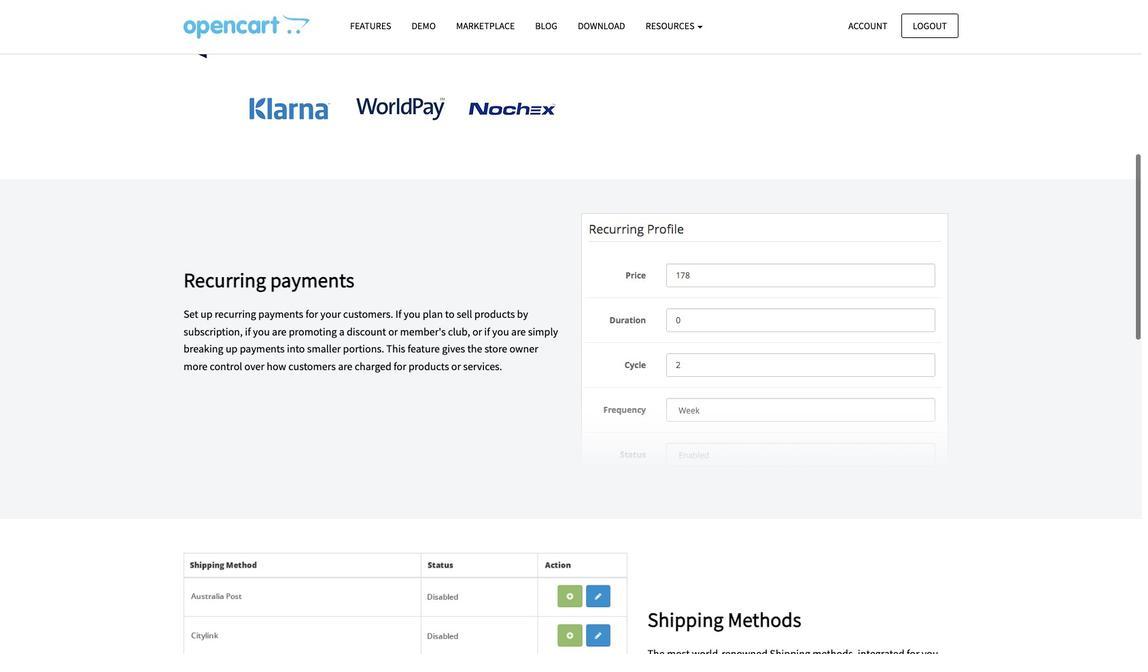 Task type: locate. For each thing, give the bounding box(es) containing it.
for
[[306, 307, 318, 321], [394, 360, 406, 373]]

by
[[517, 307, 528, 321]]

products left by
[[474, 307, 515, 321]]

or down the gives
[[451, 360, 461, 373]]

if
[[245, 325, 251, 338], [484, 325, 490, 338]]

the
[[467, 342, 482, 356]]

up up control
[[226, 342, 238, 356]]

shipping methods
[[648, 607, 802, 633]]

you up store
[[492, 325, 509, 338]]

member's
[[400, 325, 446, 338]]

or
[[388, 325, 398, 338], [473, 325, 482, 338], [451, 360, 461, 373]]

1 horizontal spatial products
[[474, 307, 515, 321]]

0 horizontal spatial or
[[388, 325, 398, 338]]

blog link
[[525, 14, 568, 38]]

payments
[[270, 267, 354, 293], [258, 307, 303, 321], [240, 342, 285, 356]]

are
[[272, 325, 287, 338], [511, 325, 526, 338], [338, 360, 353, 373]]

logout
[[913, 19, 947, 32]]

account link
[[837, 13, 899, 38]]

are left promoting
[[272, 325, 287, 338]]

owner
[[510, 342, 538, 356]]

download
[[578, 20, 625, 32]]

0 horizontal spatial up
[[201, 307, 213, 321]]

opencart - features image
[[184, 14, 309, 39]]

products down feature
[[409, 360, 449, 373]]

payments up 'your'
[[270, 267, 354, 293]]

smaller
[[307, 342, 341, 356]]

2 horizontal spatial or
[[473, 325, 482, 338]]

1 horizontal spatial up
[[226, 342, 238, 356]]

portions.
[[343, 342, 384, 356]]

feature
[[408, 342, 440, 356]]

resources link
[[636, 14, 714, 38]]

products
[[474, 307, 515, 321], [409, 360, 449, 373]]

methods
[[728, 607, 802, 633]]

into
[[287, 342, 305, 356]]

2 vertical spatial payments
[[240, 342, 285, 356]]

1 horizontal spatial for
[[394, 360, 406, 373]]

payment gateways image
[[184, 0, 622, 146]]

1 if from the left
[[245, 325, 251, 338]]

or up the
[[473, 325, 482, 338]]

0 horizontal spatial products
[[409, 360, 449, 373]]

1 horizontal spatial if
[[484, 325, 490, 338]]

are down the portions.
[[338, 360, 353, 373]]

you right if
[[404, 307, 421, 321]]

breaking
[[184, 342, 224, 356]]

charged
[[355, 360, 392, 373]]

shipping
[[648, 607, 724, 633]]

0 vertical spatial up
[[201, 307, 213, 321]]

for down this at the left bottom of the page
[[394, 360, 406, 373]]

you down recurring
[[253, 325, 270, 338]]

promoting
[[289, 325, 337, 338]]

recurring
[[215, 307, 256, 321]]

download link
[[568, 14, 636, 38]]

0 vertical spatial for
[[306, 307, 318, 321]]

are down by
[[511, 325, 526, 338]]

1 horizontal spatial you
[[404, 307, 421, 321]]

2 horizontal spatial are
[[511, 325, 526, 338]]

if down recurring
[[245, 325, 251, 338]]

0 horizontal spatial for
[[306, 307, 318, 321]]

features
[[350, 20, 391, 32]]

if
[[396, 307, 402, 321]]

store
[[485, 342, 507, 356]]

up right set
[[201, 307, 213, 321]]

more
[[184, 360, 208, 373]]

1 vertical spatial products
[[409, 360, 449, 373]]

0 horizontal spatial if
[[245, 325, 251, 338]]

customers
[[289, 360, 336, 373]]

payments down recurring payments
[[258, 307, 303, 321]]

if up store
[[484, 325, 490, 338]]

or up this at the left bottom of the page
[[388, 325, 398, 338]]

up
[[201, 307, 213, 321], [226, 342, 238, 356]]

payments up over
[[240, 342, 285, 356]]

0 vertical spatial products
[[474, 307, 515, 321]]

a
[[339, 325, 345, 338]]

gives
[[442, 342, 465, 356]]

for up promoting
[[306, 307, 318, 321]]

you
[[404, 307, 421, 321], [253, 325, 270, 338], [492, 325, 509, 338]]

1 vertical spatial for
[[394, 360, 406, 373]]



Task type: vqa. For each thing, say whether or not it's contained in the screenshot.
smaller
yes



Task type: describe. For each thing, give the bounding box(es) containing it.
features link
[[340, 14, 402, 38]]

1 vertical spatial up
[[226, 342, 238, 356]]

logout link
[[902, 13, 959, 38]]

account
[[849, 19, 888, 32]]

0 horizontal spatial you
[[253, 325, 270, 338]]

club,
[[448, 325, 470, 338]]

set
[[184, 307, 198, 321]]

1 vertical spatial payments
[[258, 307, 303, 321]]

customers.
[[343, 307, 393, 321]]

control
[[210, 360, 242, 373]]

plan
[[423, 307, 443, 321]]

recurring
[[184, 267, 266, 293]]

recurring payments
[[184, 267, 354, 293]]

marketplace link
[[446, 14, 525, 38]]

your
[[320, 307, 341, 321]]

subscription,
[[184, 325, 243, 338]]

sell
[[457, 307, 472, 321]]

resources
[[646, 20, 697, 32]]

2 horizontal spatial you
[[492, 325, 509, 338]]

how
[[267, 360, 286, 373]]

shipping methods image
[[184, 554, 627, 655]]

discount
[[347, 325, 386, 338]]

blog
[[535, 20, 558, 32]]

1 horizontal spatial are
[[338, 360, 353, 373]]

set up recurring payments for your customers. if you plan to sell products by subscription, if you are promoting a discount or member's club, or if you are simply breaking up payments into smaller portions. this feature gives the store owner more control over how customers are charged for products or services.
[[184, 307, 558, 373]]

simply
[[528, 325, 558, 338]]

services.
[[463, 360, 502, 373]]

to
[[445, 307, 455, 321]]

recurring payments image
[[581, 214, 949, 486]]

over
[[245, 360, 265, 373]]

demo link
[[402, 14, 446, 38]]

this
[[386, 342, 405, 356]]

0 horizontal spatial are
[[272, 325, 287, 338]]

0 vertical spatial payments
[[270, 267, 354, 293]]

1 horizontal spatial or
[[451, 360, 461, 373]]

2 if from the left
[[484, 325, 490, 338]]

demo
[[412, 20, 436, 32]]

marketplace
[[456, 20, 515, 32]]



